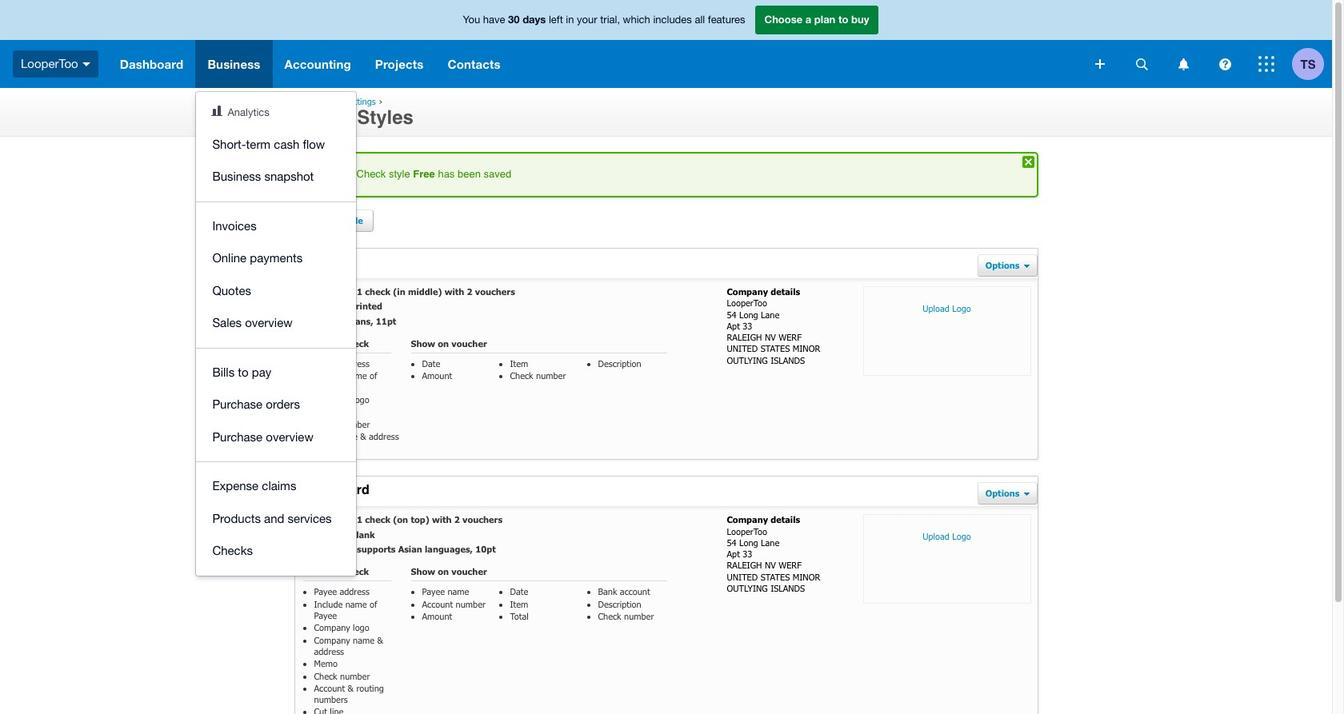 Task type: describe. For each thing, give the bounding box(es) containing it.
1 description from the top
[[598, 359, 642, 369]]

show on voucher for date
[[411, 338, 487, 349]]

1 vertical spatial &
[[377, 635, 383, 646]]

lane for description
[[761, 309, 780, 320]]

long for description
[[739, 309, 758, 320]]

services
[[288, 512, 332, 525]]

paper layout: 1 check (in middle) with 2 vouchers printed noto sans, 11pt
[[303, 287, 515, 326]]

new style link
[[294, 210, 373, 232]]

1 vertical spatial date
[[510, 587, 528, 597]]

organization settings link
[[294, 96, 376, 106]]

0 horizontal spatial svg image
[[1136, 58, 1148, 70]]

payee for payee address include name of payee company logo company name & address memo check number account & routing numbers
[[314, 587, 337, 597]]

overview for purchase overview
[[266, 430, 314, 444]]

company details loopertoo 54 long lane apt 33 raleigh nv werf united states minor outlying islands for bank account
[[727, 515, 821, 594]]

products
[[212, 512, 261, 525]]

settings
[[346, 96, 376, 106]]

cash
[[274, 137, 300, 151]]

werf for description
[[779, 332, 802, 343]]

invoices link
[[196, 210, 356, 242]]

minor for bank account
[[793, 572, 821, 582]]

online
[[212, 251, 247, 265]]

to inside group
[[238, 365, 249, 379]]

address inside payee address include name of payee company logo
[[340, 359, 370, 369]]

payee for payee address include name of payee company logo
[[314, 359, 337, 369]]

style
[[389, 168, 410, 180]]

payee address include name of payee company logo company name & address memo check number account & routing numbers
[[314, 587, 384, 705]]

includes
[[653, 14, 692, 26]]

analytics
[[228, 106, 270, 118]]

›
[[379, 96, 383, 106]]

1 horizontal spatial check number
[[598, 611, 654, 622]]

sales
[[212, 316, 242, 330]]

short-term cash flow link
[[196, 128, 356, 161]]

number inside payee address include name of payee company logo company name & address memo check number account & routing numbers
[[340, 671, 370, 681]]

purchase orders
[[212, 398, 300, 411]]

the check style free has been saved
[[336, 168, 512, 180]]

loopertoo inside popup button
[[21, 57, 78, 70]]

a
[[806, 13, 812, 26]]

check inside check number bank name & address
[[314, 419, 337, 429]]

bills
[[212, 365, 235, 379]]

10pt
[[476, 544, 496, 554]]

payee name
[[422, 587, 469, 597]]

of for payee address include name of payee company logo
[[370, 371, 377, 381]]

invoices
[[212, 219, 257, 232]]

organization
[[294, 96, 343, 106]]

0 vertical spatial check number
[[510, 371, 566, 381]]

show down noto
[[303, 338, 327, 349]]

2 horizontal spatial svg image
[[1259, 56, 1275, 72]]

choose
[[765, 13, 803, 26]]

outlying for bank account
[[727, 583, 768, 594]]

upload logo for bank account
[[923, 532, 971, 542]]

top)
[[411, 515, 429, 525]]

which
[[623, 14, 650, 26]]

payee up memo
[[314, 611, 337, 621]]

accounting button
[[273, 40, 363, 88]]

lane for bank account
[[761, 538, 780, 548]]

arial
[[326, 544, 346, 554]]

pay
[[252, 365, 272, 379]]

raleigh for description
[[727, 332, 762, 343]]

online payments
[[212, 251, 303, 265]]

noto
[[326, 316, 347, 326]]

raleigh for bank account
[[727, 561, 762, 571]]

dashboard
[[120, 57, 184, 71]]

your
[[577, 14, 598, 26]]

trial,
[[600, 14, 620, 26]]

number inside check number bank name & address
[[340, 419, 370, 429]]

bank inside check number bank name & address
[[314, 431, 333, 442]]

1 for 1 check (in middle) with 2 vouchers
[[357, 287, 363, 297]]

payee for payee name
[[422, 587, 445, 597]]

layout: for printed
[[328, 287, 354, 297]]

paper for paper layout: 1 check (in middle) with 2 vouchers printed noto sans, 11pt
[[303, 287, 325, 297]]

company inside payee address include name of payee company logo
[[314, 395, 350, 405]]

outlying for description
[[727, 355, 768, 366]]

payments
[[250, 251, 303, 265]]

projects
[[375, 57, 424, 71]]

united for bank account
[[727, 572, 758, 582]]

all
[[695, 14, 705, 26]]

check down –
[[344, 567, 369, 577]]

show for account number
[[411, 567, 435, 577]]

memo
[[314, 659, 338, 669]]

overview for sales overview
[[245, 316, 293, 330]]

upload logo link for description
[[863, 287, 1031, 376]]

upload logo link for bank account
[[863, 515, 1031, 604]]

33 for bank account
[[743, 549, 753, 560]]

vouchers for 1 check (on top) with 2 vouchers
[[463, 515, 503, 525]]

on for amount
[[438, 338, 449, 349]]

in
[[566, 14, 574, 26]]

purchase overview link
[[196, 421, 356, 454]]

address down –
[[340, 587, 370, 597]]

company details loopertoo 54 long lane apt 33 raleigh nv werf united states minor outlying islands for description
[[727, 287, 821, 366]]

check inside payee address include name of payee company logo company name & address memo check number account & routing numbers
[[314, 671, 337, 681]]

expense
[[212, 479, 259, 493]]

check inside paper layout: 1 check (on top) with 2 vouchers blank arial – supports asian languages, 10pt
[[365, 515, 391, 525]]

loopertoo button
[[0, 40, 108, 88]]

middle)
[[408, 287, 442, 297]]

1 for 1 check (on top) with 2 vouchers
[[357, 515, 363, 525]]

total
[[510, 611, 529, 622]]

2 item from the top
[[510, 599, 528, 610]]

short-
[[212, 137, 246, 151]]

new
[[319, 215, 338, 226]]

list box containing short-term cash flow
[[196, 92, 356, 576]]

snapshot
[[264, 170, 314, 183]]

contacts
[[448, 57, 501, 71]]

30
[[508, 13, 520, 26]]

purchase for purchase orders
[[212, 398, 263, 411]]

term
[[246, 137, 271, 151]]

loopertoo for paper layout: 1 check (on top) with 2 vouchers blank arial – supports asian languages, 10pt
[[727, 526, 767, 537]]

days
[[523, 13, 546, 26]]

2 vertical spatial &
[[348, 683, 354, 694]]

werf for bank account
[[779, 561, 802, 571]]

1 item from the top
[[510, 359, 528, 369]]

claims
[[262, 479, 296, 493]]

bills to pay
[[212, 365, 272, 379]]

ts button
[[1292, 40, 1332, 88]]

show on voucher for payee name
[[411, 567, 487, 577]]

details for bank account
[[771, 515, 800, 525]]

payee address include name of payee company logo
[[314, 359, 377, 405]]

numbers
[[314, 695, 348, 705]]

business button
[[196, 40, 273, 88]]

checks
[[212, 544, 253, 558]]

islands for bank account
[[771, 583, 805, 594]]

check down sans,
[[344, 338, 369, 349]]

you have 30 days left in your trial, which includes all features
[[463, 13, 745, 26]]

payee up check number bank name & address
[[314, 382, 337, 393]]

ts
[[1301, 56, 1316, 71]]

states for bank account
[[761, 572, 790, 582]]

include for payee address include name of payee company logo
[[314, 371, 343, 381]]

left
[[549, 14, 563, 26]]

logo for description
[[953, 303, 971, 314]]

expense claims
[[212, 479, 296, 493]]

2 for middle)
[[467, 287, 473, 297]]

been
[[458, 168, 481, 180]]

check inside paper layout: 1 check (in middle) with 2 vouchers printed noto sans, 11pt
[[365, 287, 391, 297]]

new style
[[319, 215, 363, 226]]

1 amount from the top
[[422, 371, 452, 381]]

islands for description
[[771, 355, 805, 366]]

name down languages,
[[448, 587, 469, 597]]

loopertoo for paper layout: 1 check (in middle) with 2 vouchers printed noto sans, 11pt
[[727, 298, 767, 308]]

(in
[[393, 287, 405, 297]]

printed
[[350, 301, 383, 312]]

on for account number
[[438, 567, 449, 577]]

1 description amount from the top
[[422, 359, 642, 381]]

bills to pay link
[[196, 357, 356, 389]]

number inside bank account account number
[[456, 599, 486, 610]]



Task type: locate. For each thing, give the bounding box(es) containing it.
voucher down paper layout: 1 check (in middle) with 2 vouchers printed noto sans, 11pt
[[452, 338, 487, 349]]

1 vertical spatial vouchers
[[463, 515, 503, 525]]

contacts button
[[436, 40, 513, 88]]

0 vertical spatial loopertoo
[[21, 57, 78, 70]]

1 vertical spatial upload logo
[[923, 532, 971, 542]]

1 vertical spatial states
[[761, 572, 790, 582]]

2 outlying from the top
[[727, 583, 768, 594]]

& down payee address include name of payee company logo
[[360, 431, 366, 442]]

united for description
[[727, 344, 758, 354]]

1 nv from the top
[[765, 332, 776, 343]]

you
[[463, 14, 480, 26]]

to left the buy
[[839, 13, 849, 26]]

1 vertical spatial outlying
[[727, 583, 768, 594]]

paper layout: 1 check (on top) with 2 vouchers blank arial – supports asian languages, 10pt
[[303, 515, 503, 554]]

0 vertical spatial apt
[[727, 321, 740, 331]]

0 horizontal spatial &
[[348, 683, 354, 694]]

(on
[[393, 515, 408, 525]]

account up numbers
[[314, 683, 345, 694]]

paper up sales overview link
[[303, 287, 325, 297]]

1 vertical spatial of
[[370, 599, 377, 610]]

paper inside paper layout: 1 check (on top) with 2 vouchers blank arial – supports asian languages, 10pt
[[303, 515, 325, 525]]

bank left account
[[598, 587, 617, 597]]

show down asian
[[411, 567, 435, 577]]

purchase down purchase orders
[[212, 430, 263, 444]]

include for payee address include name of payee company logo company name & address memo check number account & routing numbers
[[314, 599, 343, 610]]

0 horizontal spatial account
[[314, 683, 345, 694]]

organization settings › check styles
[[294, 96, 414, 129]]

0 vertical spatial 1
[[357, 287, 363, 297]]

0 horizontal spatial check number
[[510, 371, 566, 381]]

54
[[727, 309, 737, 320], [727, 538, 737, 548]]

apt
[[727, 321, 740, 331], [727, 549, 740, 560]]

0 vertical spatial item
[[510, 359, 528, 369]]

group containing short-term cash flow
[[196, 92, 356, 576]]

to left pay
[[238, 365, 249, 379]]

upload for description
[[923, 303, 950, 314]]

products and services
[[212, 512, 332, 525]]

have
[[483, 14, 505, 26]]

business inside "link"
[[212, 170, 261, 183]]

2 54 from the top
[[727, 538, 737, 548]]

2 horizontal spatial &
[[377, 635, 383, 646]]

1 vertical spatial werf
[[779, 561, 802, 571]]

overview down quotes link at the left top
[[245, 316, 293, 330]]

account down payee name at the left of the page
[[422, 599, 453, 610]]

0 vertical spatial options
[[986, 260, 1020, 270]]

sales overview link
[[196, 307, 356, 340]]

0 vertical spatial united
[[727, 344, 758, 354]]

business for business
[[208, 57, 261, 71]]

0 vertical spatial show on check
[[303, 338, 369, 349]]

show on check down arial in the left of the page
[[303, 567, 369, 577]]

paper for paper layout: 1 check (on top) with 2 vouchers blank arial – supports asian languages, 10pt
[[303, 515, 325, 525]]

0 vertical spatial company details loopertoo 54 long lane apt 33 raleigh nv werf united states minor outlying islands
[[727, 287, 821, 366]]

1 vertical spatial long
[[739, 538, 758, 548]]

1 upload logo from the top
[[923, 303, 971, 314]]

name up routing
[[353, 635, 375, 646]]

0 vertical spatial 2
[[467, 287, 473, 297]]

nv for description
[[765, 332, 776, 343]]

choose a plan to buy
[[765, 13, 870, 26]]

long for bank account
[[739, 538, 758, 548]]

& up routing
[[377, 635, 383, 646]]

1 vertical spatial amount
[[422, 611, 452, 622]]

svg image
[[1259, 56, 1275, 72], [1136, 58, 1148, 70], [1219, 58, 1231, 70]]

1 vertical spatial raleigh
[[727, 561, 762, 571]]

1 upload logo link from the top
[[863, 287, 1031, 376]]

0 vertical spatial states
[[761, 344, 790, 354]]

nv
[[765, 332, 776, 343], [765, 561, 776, 571]]

amount down payee name at the left of the page
[[422, 611, 452, 622]]

1 horizontal spatial account
[[422, 599, 453, 610]]

the
[[336, 168, 354, 180]]

1 apt from the top
[[727, 321, 740, 331]]

apt for bank account
[[727, 549, 740, 560]]

voucher for date
[[452, 338, 487, 349]]

name for check number bank name & address
[[336, 431, 358, 442]]

1 vertical spatial layout:
[[328, 515, 354, 525]]

2 werf from the top
[[779, 561, 802, 571]]

2 long from the top
[[739, 538, 758, 548]]

1 1 from the top
[[357, 287, 363, 297]]

1 vertical spatial item
[[510, 599, 528, 610]]

2 of from the top
[[370, 599, 377, 610]]

1 vertical spatial show on voucher
[[411, 567, 487, 577]]

long
[[739, 309, 758, 320], [739, 538, 758, 548]]

0 vertical spatial vouchers
[[475, 287, 515, 297]]

on down arial in the left of the page
[[330, 567, 341, 577]]

2 united from the top
[[727, 572, 758, 582]]

1 horizontal spatial &
[[360, 431, 366, 442]]

1 of from the top
[[370, 371, 377, 381]]

1 horizontal spatial svg image
[[1219, 58, 1231, 70]]

united
[[727, 344, 758, 354], [727, 572, 758, 582]]

2 33 from the top
[[743, 549, 753, 560]]

2 show on voucher from the top
[[411, 567, 487, 577]]

check up blank
[[365, 515, 391, 525]]

2 inside paper layout: 1 check (in middle) with 2 vouchers printed noto sans, 11pt
[[467, 287, 473, 297]]

2
[[467, 287, 473, 297], [454, 515, 460, 525]]

1 vertical spatial bank
[[598, 587, 617, 597]]

layout: for blank
[[328, 515, 354, 525]]

show on voucher up payee name at the left of the page
[[411, 567, 487, 577]]

include inside payee address include name of payee company logo company name & address memo check number account & routing numbers
[[314, 599, 343, 610]]

2 for top)
[[454, 515, 460, 525]]

on up payee name at the left of the page
[[438, 567, 449, 577]]

paper inside paper layout: 1 check (in middle) with 2 vouchers printed noto sans, 11pt
[[303, 287, 325, 297]]

1 vertical spatial overview
[[266, 430, 314, 444]]

1 horizontal spatial 2
[[467, 287, 473, 297]]

0 vertical spatial include
[[314, 371, 343, 381]]

include
[[314, 371, 343, 381], [314, 599, 343, 610]]

islands
[[771, 355, 805, 366], [771, 583, 805, 594]]

overview down orders
[[266, 430, 314, 444]]

2 amount from the top
[[422, 611, 452, 622]]

saved
[[484, 168, 512, 180]]

1 vertical spatial to
[[238, 365, 249, 379]]

1 logo from the top
[[953, 303, 971, 314]]

0 vertical spatial upload
[[923, 303, 950, 314]]

1 lane from the top
[[761, 309, 780, 320]]

2 description amount from the top
[[422, 599, 642, 622]]

checks link
[[196, 535, 356, 568]]

&
[[360, 431, 366, 442], [377, 635, 383, 646], [348, 683, 354, 694]]

2 apt from the top
[[727, 549, 740, 560]]

2 states from the top
[[761, 572, 790, 582]]

address down sans,
[[340, 359, 370, 369]]

2 1 from the top
[[357, 515, 363, 525]]

1 outlying from the top
[[727, 355, 768, 366]]

sales overview
[[212, 316, 293, 330]]

1 voucher from the top
[[452, 338, 487, 349]]

1 33 from the top
[[743, 321, 753, 331]]

1 vertical spatial options
[[986, 488, 1020, 499]]

header chart image
[[212, 106, 223, 116]]

blank
[[350, 529, 375, 540]]

1 raleigh from the top
[[727, 332, 762, 343]]

2 description from the top
[[598, 599, 642, 610]]

business down the short-
[[212, 170, 261, 183]]

2 horizontal spatial svg image
[[1178, 58, 1189, 70]]

purchase for purchase overview
[[212, 430, 263, 444]]

1 islands from the top
[[771, 355, 805, 366]]

name inside payee address include name of payee company logo
[[345, 371, 367, 381]]

free
[[413, 168, 435, 180]]

account inside bank account account number
[[422, 599, 453, 610]]

2 details from the top
[[771, 515, 800, 525]]

nv for bank account
[[765, 561, 776, 571]]

layout: up printed
[[328, 287, 354, 297]]

logo for bank account
[[953, 532, 971, 542]]

upload
[[923, 303, 950, 314], [923, 532, 950, 542]]

address down payee address include name of payee company logo
[[369, 431, 399, 442]]

1 vertical spatial purchase
[[212, 430, 263, 444]]

number
[[536, 371, 566, 381], [340, 419, 370, 429], [456, 599, 486, 610], [624, 611, 654, 622], [340, 671, 370, 681]]

& left routing
[[348, 683, 354, 694]]

payee down arial in the left of the page
[[314, 587, 337, 597]]

paper
[[303, 287, 325, 297], [303, 515, 325, 525]]

logo for payee address include name of payee company logo
[[353, 395, 369, 405]]

of inside payee address include name of payee company logo company name & address memo check number account & routing numbers
[[370, 599, 377, 610]]

states for description
[[761, 344, 790, 354]]

check up printed
[[365, 287, 391, 297]]

on down paper layout: 1 check (in middle) with 2 vouchers printed noto sans, 11pt
[[438, 338, 449, 349]]

group
[[196, 92, 356, 576]]

name for payee address include name of payee company logo
[[345, 371, 367, 381]]

languages,
[[425, 544, 473, 554]]

purchase orders link
[[196, 389, 356, 421]]

payee down noto
[[314, 359, 337, 369]]

sans,
[[350, 316, 373, 326]]

name up standard
[[336, 431, 358, 442]]

purchase down bills to pay on the bottom left of page
[[212, 398, 263, 411]]

1 horizontal spatial to
[[839, 13, 849, 26]]

list box
[[196, 92, 356, 576]]

products and services link
[[196, 503, 356, 535]]

vouchers for 1 check (in middle) with 2 vouchers
[[475, 287, 515, 297]]

voucher for payee name
[[452, 567, 487, 577]]

on for company name & address
[[330, 567, 341, 577]]

asian
[[398, 544, 422, 554]]

2 lane from the top
[[761, 538, 780, 548]]

0 vertical spatial purchase
[[212, 398, 263, 411]]

0 vertical spatial 54
[[727, 309, 737, 320]]

2 voucher from the top
[[452, 567, 487, 577]]

1 company details loopertoo 54 long lane apt 33 raleigh nv werf united states minor outlying islands from the top
[[727, 287, 821, 366]]

1 vertical spatial paper
[[303, 515, 325, 525]]

svg image inside loopertoo popup button
[[82, 62, 90, 66]]

description
[[598, 359, 642, 369], [598, 599, 642, 610]]

1 united from the top
[[727, 344, 758, 354]]

0 horizontal spatial 2
[[454, 515, 460, 525]]

address up memo
[[314, 647, 344, 657]]

of for payee address include name of payee company logo company name & address memo check number account & routing numbers
[[370, 599, 377, 610]]

vouchers inside paper layout: 1 check (in middle) with 2 vouchers printed noto sans, 11pt
[[475, 287, 515, 297]]

2 raleigh from the top
[[727, 561, 762, 571]]

details
[[771, 287, 800, 297], [771, 515, 800, 525]]

54 for description
[[727, 309, 737, 320]]

2 options from the top
[[986, 488, 1020, 499]]

2 up languages,
[[454, 515, 460, 525]]

show for company name & address
[[303, 567, 327, 577]]

1 purchase from the top
[[212, 398, 263, 411]]

1 inside paper layout: 1 check (on top) with 2 vouchers blank arial – supports asian languages, 10pt
[[357, 515, 363, 525]]

0 vertical spatial werf
[[779, 332, 802, 343]]

show on voucher
[[411, 338, 487, 349], [411, 567, 487, 577]]

show on check down noto
[[303, 338, 369, 349]]

with for top)
[[432, 515, 452, 525]]

show down paper layout: 1 check (in middle) with 2 vouchers printed noto sans, 11pt
[[411, 338, 435, 349]]

name down –
[[345, 599, 367, 610]]

with inside paper layout: 1 check (in middle) with 2 vouchers printed noto sans, 11pt
[[445, 287, 464, 297]]

business inside 'popup button'
[[208, 57, 261, 71]]

0 vertical spatial details
[[771, 287, 800, 297]]

54 for bank account
[[727, 538, 737, 548]]

projects button
[[363, 40, 436, 88]]

2 upload logo from the top
[[923, 532, 971, 542]]

1 up blank
[[357, 515, 363, 525]]

1 show on voucher from the top
[[411, 338, 487, 349]]

1 vertical spatial 2
[[454, 515, 460, 525]]

banner
[[0, 0, 1332, 576]]

1 layout: from the top
[[328, 287, 354, 297]]

0 vertical spatial upload logo link
[[863, 287, 1031, 376]]

upload logo for description
[[923, 303, 971, 314]]

vouchers inside paper layout: 1 check (on top) with 2 vouchers blank arial – supports asian languages, 10pt
[[463, 515, 503, 525]]

& inside check number bank name & address
[[360, 431, 366, 442]]

0 horizontal spatial date
[[422, 359, 440, 369]]

2 nv from the top
[[765, 561, 776, 571]]

states
[[761, 344, 790, 354], [761, 572, 790, 582]]

0 vertical spatial minor
[[793, 344, 821, 354]]

include inside payee address include name of payee company logo
[[314, 371, 343, 381]]

bank down purchase orders link
[[314, 431, 333, 442]]

quotes link
[[196, 275, 356, 307]]

1 paper from the top
[[303, 287, 325, 297]]

1 up printed
[[357, 287, 363, 297]]

voucher
[[452, 338, 487, 349], [452, 567, 487, 577]]

0 vertical spatial business
[[208, 57, 261, 71]]

1 details from the top
[[771, 287, 800, 297]]

with for middle)
[[445, 287, 464, 297]]

1 vertical spatial with
[[432, 515, 452, 525]]

logo
[[953, 303, 971, 314], [953, 532, 971, 542]]

1 vertical spatial nv
[[765, 561, 776, 571]]

logo up check number bank name & address
[[353, 395, 369, 405]]

business snapshot link
[[196, 161, 356, 193]]

of down sans,
[[370, 371, 377, 381]]

check
[[365, 287, 391, 297], [344, 338, 369, 349], [365, 515, 391, 525], [344, 567, 369, 577]]

vouchers right middle)
[[475, 287, 515, 297]]

0 vertical spatial &
[[360, 431, 366, 442]]

1 vertical spatial islands
[[771, 583, 805, 594]]

address inside check number bank name & address
[[369, 431, 399, 442]]

0 vertical spatial 33
[[743, 321, 753, 331]]

1 states from the top
[[761, 344, 790, 354]]

business for business snapshot
[[212, 170, 261, 183]]

name up check number bank name & address
[[345, 371, 367, 381]]

–
[[349, 544, 354, 554]]

1 vertical spatial lane
[[761, 538, 780, 548]]

minor
[[793, 344, 821, 354], [793, 572, 821, 582]]

check number bank name & address
[[314, 419, 399, 442]]

name inside check number bank name & address
[[336, 431, 358, 442]]

vouchers up 10pt
[[463, 515, 503, 525]]

upload logo link
[[863, 287, 1031, 376], [863, 515, 1031, 604]]

styles
[[357, 106, 414, 129]]

orders
[[266, 398, 300, 411]]

banner containing ts
[[0, 0, 1332, 576]]

0 vertical spatial voucher
[[452, 338, 487, 349]]

purchase overview
[[212, 430, 314, 444]]

amount down paper layout: 1 check (in middle) with 2 vouchers printed noto sans, 11pt
[[422, 371, 452, 381]]

1 vertical spatial logo
[[953, 532, 971, 542]]

features
[[708, 14, 745, 26]]

show on check for arial
[[303, 567, 369, 577]]

2 right middle)
[[467, 287, 473, 297]]

plan
[[815, 13, 836, 26]]

options for description
[[986, 260, 1020, 270]]

business up header chart icon
[[208, 57, 261, 71]]

1 vertical spatial company details loopertoo 54 long lane apt 33 raleigh nv werf united states minor outlying islands
[[727, 515, 821, 594]]

logo for payee address include name of payee company logo company name & address memo check number account & routing numbers
[[353, 623, 369, 633]]

1 vertical spatial united
[[727, 572, 758, 582]]

layout: inside paper layout: 1 check (in middle) with 2 vouchers printed noto sans, 11pt
[[328, 287, 354, 297]]

style
[[341, 215, 363, 226]]

paper right and
[[303, 515, 325, 525]]

bank inside bank account account number
[[598, 587, 617, 597]]

1 vertical spatial details
[[771, 515, 800, 525]]

1 vertical spatial description amount
[[422, 599, 642, 622]]

online payments link
[[196, 242, 356, 275]]

1 vertical spatial check number
[[598, 611, 654, 622]]

bank account account number
[[422, 587, 650, 610]]

1 show on check from the top
[[303, 338, 369, 349]]

logo inside payee address include name of payee company logo company name & address memo check number account & routing numbers
[[353, 623, 369, 633]]

2 inside paper layout: 1 check (on top) with 2 vouchers blank arial – supports asian languages, 10pt
[[454, 515, 460, 525]]

1 inside paper layout: 1 check (in middle) with 2 vouchers printed noto sans, 11pt
[[357, 287, 363, 297]]

upload for bank account
[[923, 532, 950, 542]]

1 vertical spatial business
[[212, 170, 261, 183]]

1 vertical spatial loopertoo
[[727, 298, 767, 308]]

2 logo from the top
[[953, 532, 971, 542]]

1 minor from the top
[[793, 344, 821, 354]]

0 vertical spatial long
[[739, 309, 758, 320]]

1 vertical spatial logo
[[353, 623, 369, 633]]

2 show on check from the top
[[303, 567, 369, 577]]

1 horizontal spatial date
[[510, 587, 528, 597]]

0 vertical spatial lane
[[761, 309, 780, 320]]

2 paper from the top
[[303, 515, 325, 525]]

upload logo
[[923, 303, 971, 314], [923, 532, 971, 542]]

0 vertical spatial islands
[[771, 355, 805, 366]]

outlying
[[727, 355, 768, 366], [727, 583, 768, 594]]

0 vertical spatial logo
[[353, 395, 369, 405]]

0 vertical spatial paper
[[303, 287, 325, 297]]

with inside paper layout: 1 check (on top) with 2 vouchers blank arial – supports asian languages, 10pt
[[432, 515, 452, 525]]

1 54 from the top
[[727, 309, 737, 320]]

with right top) on the bottom
[[432, 515, 452, 525]]

2 logo from the top
[[353, 623, 369, 633]]

2 minor from the top
[[793, 572, 821, 582]]

2 upload from the top
[[923, 532, 950, 542]]

logo inside payee address include name of payee company logo
[[353, 395, 369, 405]]

show on check for noto
[[303, 338, 369, 349]]

standard
[[314, 484, 370, 498]]

0 horizontal spatial to
[[238, 365, 249, 379]]

name
[[345, 371, 367, 381], [336, 431, 358, 442], [448, 587, 469, 597], [345, 599, 367, 610], [353, 635, 375, 646]]

1 long from the top
[[739, 309, 758, 320]]

include down noto
[[314, 371, 343, 381]]

name for payee address include name of payee company logo company name & address memo check number account & routing numbers
[[345, 599, 367, 610]]

1 vertical spatial upload
[[923, 532, 950, 542]]

include down arial in the left of the page
[[314, 599, 343, 610]]

date up 'total'
[[510, 587, 528, 597]]

dashboard link
[[108, 40, 196, 88]]

1 werf from the top
[[779, 332, 802, 343]]

details for description
[[771, 287, 800, 297]]

show on voucher down paper layout: 1 check (in middle) with 2 vouchers printed noto sans, 11pt
[[411, 338, 487, 349]]

0 vertical spatial raleigh
[[727, 332, 762, 343]]

show for amount
[[411, 338, 435, 349]]

check inside organization settings › check styles
[[294, 106, 352, 129]]

check number
[[510, 371, 566, 381], [598, 611, 654, 622]]

2 vertical spatial loopertoo
[[727, 526, 767, 537]]

0 vertical spatial with
[[445, 287, 464, 297]]

1 upload from the top
[[923, 303, 950, 314]]

business snapshot
[[212, 170, 314, 183]]

date down paper layout: 1 check (in middle) with 2 vouchers printed noto sans, 11pt
[[422, 359, 440, 369]]

0 vertical spatial show on voucher
[[411, 338, 487, 349]]

show down arial in the left of the page
[[303, 567, 327, 577]]

0 vertical spatial account
[[422, 599, 453, 610]]

0 horizontal spatial bank
[[314, 431, 333, 442]]

1 include from the top
[[314, 371, 343, 381]]

2 layout: from the top
[[328, 515, 354, 525]]

0 vertical spatial logo
[[953, 303, 971, 314]]

33 for description
[[743, 321, 753, 331]]

0 vertical spatial bank
[[314, 431, 333, 442]]

account inside payee address include name of payee company logo company name & address memo check number account & routing numbers
[[314, 683, 345, 694]]

0 vertical spatial date
[[422, 359, 440, 369]]

2 company details loopertoo 54 long lane apt 33 raleigh nv werf united states minor outlying islands from the top
[[727, 515, 821, 594]]

0 vertical spatial upload logo
[[923, 303, 971, 314]]

1 vertical spatial 33
[[743, 549, 753, 560]]

on down noto
[[330, 338, 341, 349]]

account
[[620, 587, 650, 597]]

minor for description
[[793, 344, 821, 354]]

layout: up blank
[[328, 515, 354, 525]]

2 purchase from the top
[[212, 430, 263, 444]]

payee down languages,
[[422, 587, 445, 597]]

1 vertical spatial voucher
[[452, 567, 487, 577]]

quotes
[[212, 284, 251, 297]]

1 vertical spatial description
[[598, 599, 642, 610]]

routing
[[356, 683, 384, 694]]

logo up routing
[[353, 623, 369, 633]]

apt for description
[[727, 321, 740, 331]]

2 upload logo link from the top
[[863, 515, 1031, 604]]

short-term cash flow
[[212, 137, 325, 151]]

flow
[[303, 137, 325, 151]]

1 vertical spatial upload logo link
[[863, 515, 1031, 604]]

account
[[422, 599, 453, 610], [314, 683, 345, 694]]

1 options from the top
[[986, 260, 1020, 270]]

2 include from the top
[[314, 599, 343, 610]]

1 vertical spatial 1
[[357, 515, 363, 525]]

layout: inside paper layout: 1 check (on top) with 2 vouchers blank arial – supports asian languages, 10pt
[[328, 515, 354, 525]]

options for bank account
[[986, 488, 1020, 499]]

1 vertical spatial 54
[[727, 538, 737, 548]]

voucher down 10pt
[[452, 567, 487, 577]]

0 vertical spatial of
[[370, 371, 377, 381]]

2 islands from the top
[[771, 583, 805, 594]]

1 logo from the top
[[353, 395, 369, 405]]

svg image
[[1178, 58, 1189, 70], [1096, 59, 1105, 69], [82, 62, 90, 66]]

of inside payee address include name of payee company logo
[[370, 371, 377, 381]]

1 vertical spatial account
[[314, 683, 345, 694]]

1 horizontal spatial bank
[[598, 587, 617, 597]]

0 vertical spatial overview
[[245, 316, 293, 330]]

of down supports
[[370, 599, 377, 610]]

1 horizontal spatial svg image
[[1096, 59, 1105, 69]]

with right middle)
[[445, 287, 464, 297]]



Task type: vqa. For each thing, say whether or not it's contained in the screenshot.
top minor
yes



